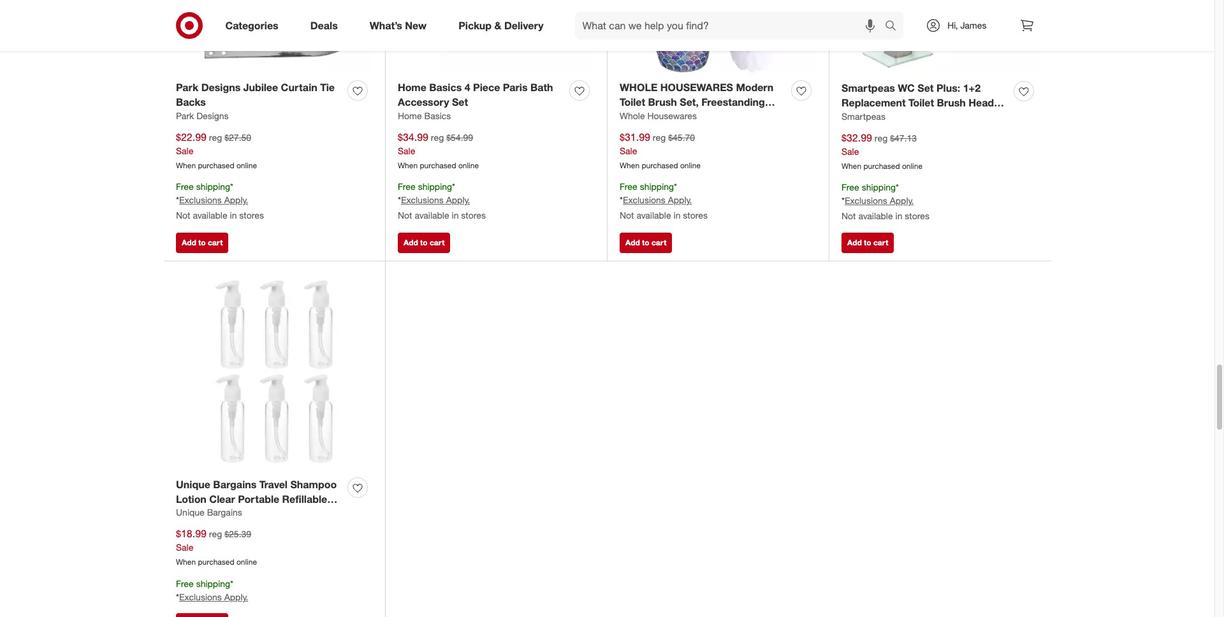 Task type: vqa. For each thing, say whether or not it's contained in the screenshot.
Zelda:
no



Task type: describe. For each thing, give the bounding box(es) containing it.
apply. for $32.99
[[890, 195, 914, 206]]

stores for $31.99
[[683, 210, 708, 221]]

add to cart button for $22.99
[[176, 233, 229, 253]]

$18.99 reg $25.39 sale when purchased online
[[176, 528, 257, 567]]

$47.13
[[891, 133, 917, 143]]

search
[[880, 20, 910, 33]]

park designs
[[176, 110, 229, 121]]

smartpeas for smartpeas wc set plus: 1+2 replacement toilet brush heads, brushed chrome
[[842, 82, 895, 94]]

brushed
[[842, 111, 883, 124]]

search button
[[880, 11, 910, 42]]

categories
[[225, 19, 279, 32]]

add to cart for $32.99
[[848, 238, 889, 247]]

unique bargains
[[176, 507, 242, 518]]

whole housewares
[[620, 110, 697, 121]]

categories link
[[215, 11, 294, 40]]

shipping for $32.99
[[862, 182, 896, 193]]

set,
[[680, 96, 699, 108]]

bottles
[[243, 507, 278, 520]]

1+2
[[964, 82, 981, 94]]

modern
[[736, 81, 774, 94]]

free shipping * * exclusions apply. not available in stores for $34.99
[[398, 181, 486, 221]]

reg for $18.99
[[209, 529, 222, 540]]

when for $32.99
[[842, 161, 862, 171]]

exclusions for $32.99
[[845, 195, 888, 206]]

reg for $31.99
[[653, 132, 666, 143]]

not for $34.99
[[398, 210, 412, 221]]

$31.99 reg $45.70 sale when purchased online
[[620, 131, 701, 170]]

available for $31.99
[[637, 210, 671, 221]]

designs for park designs
[[197, 110, 229, 121]]

What can we help you find? suggestions appear below search field
[[575, 11, 889, 40]]

reg for $34.99
[[431, 132, 444, 143]]

online for $34.99
[[459, 160, 479, 170]]

lotion
[[176, 493, 207, 506]]

airless
[[176, 507, 209, 520]]

exclusions apply. button down $18.99 reg $25.39 sale when purchased online
[[179, 591, 248, 604]]

turquoise
[[620, 125, 667, 138]]

pickup & delivery link
[[448, 11, 560, 40]]

home basics
[[398, 110, 451, 121]]

$22.99 reg $27.50 sale when purchased online
[[176, 131, 257, 170]]

bargains for unique bargains travel shampoo lotion clear portable refillable airless pump bottles 6 pcs
[[213, 478, 257, 491]]

reg for $32.99
[[875, 133, 888, 143]]

refillable
[[282, 493, 327, 506]]

whole
[[620, 110, 645, 121]]

home basics 4 piece paris bath accessory set link
[[398, 80, 564, 110]]

free for $22.99
[[176, 181, 194, 192]]

available for $22.99
[[193, 210, 227, 221]]

sale for $32.99
[[842, 146, 859, 157]]

piece
[[473, 81, 500, 94]]

what's new link
[[359, 11, 443, 40]]

pcs
[[289, 507, 307, 520]]

add for $22.99
[[182, 238, 196, 247]]

in for $22.99
[[230, 210, 237, 221]]

$34.99 reg $54.99 sale when purchased online
[[398, 131, 479, 170]]

new
[[405, 19, 427, 32]]

$45.70
[[669, 132, 695, 143]]

exclusions for $31.99
[[623, 195, 666, 206]]

heads,
[[969, 96, 1002, 109]]

home for home basics 4 piece paris bath accessory set
[[398, 81, 427, 94]]

add to cart button for $32.99
[[842, 233, 894, 253]]

when for $31.99
[[620, 160, 640, 170]]

cleaner,
[[714, 110, 753, 123]]

6
[[281, 507, 286, 520]]

$54.99
[[447, 132, 473, 143]]

1 horizontal spatial toilet
[[658, 110, 684, 123]]

brush inside 'whole housewares modern toilet brush set, freestanding mosaic toilet bowl cleaner, turquoise'
[[648, 96, 677, 108]]

smartpeas for smartpeas
[[842, 111, 886, 122]]

$25.39
[[225, 529, 251, 540]]

designs for park designs jubilee curtain tie backs
[[201, 81, 241, 94]]

smartpeas wc set plus: 1+2 replacement toilet brush heads, brushed chrome
[[842, 82, 1002, 124]]

stores for $22.99
[[239, 210, 264, 221]]

not for $32.99
[[842, 211, 856, 222]]

home basics link
[[398, 110, 451, 122]]

unique for unique bargains
[[176, 507, 205, 518]]

to for $22.99
[[198, 238, 206, 247]]

park for park designs
[[176, 110, 194, 121]]

shipping for $18.99
[[196, 579, 230, 589]]

exclusions apply. button for $34.99
[[401, 194, 470, 207]]

curtain
[[281, 81, 317, 94]]

in for $34.99
[[452, 210, 459, 221]]

shampoo
[[290, 478, 337, 491]]

whole housewares modern toilet brush set, freestanding mosaic toilet bowl cleaner, turquoise
[[620, 81, 774, 138]]

unique for unique bargains travel shampoo lotion clear portable refillable airless pump bottles 6 pcs
[[176, 478, 210, 491]]

sale for $31.99
[[620, 145, 637, 156]]

purchased for $34.99
[[420, 160, 456, 170]]

deals
[[310, 19, 338, 32]]

housewares
[[661, 81, 733, 94]]

add for $32.99
[[848, 238, 862, 247]]

purchased for $32.99
[[864, 161, 900, 171]]

stores for $34.99
[[461, 210, 486, 221]]

clear
[[209, 493, 235, 506]]

jubilee
[[243, 81, 278, 94]]

cart for $34.99
[[430, 238, 445, 247]]

free shipping * * exclusions apply.
[[176, 579, 248, 603]]

deals link
[[300, 11, 354, 40]]

sale for $18.99
[[176, 542, 193, 553]]

stores for $32.99
[[905, 211, 930, 222]]

purchased for $18.99
[[198, 558, 234, 567]]

pickup & delivery
[[459, 19, 544, 32]]

freestanding
[[702, 96, 765, 108]]

add to cart for $31.99
[[626, 238, 667, 247]]

exclusions apply. button for $22.99
[[179, 194, 248, 207]]

travel
[[259, 478, 288, 491]]

bargains for unique bargains
[[207, 507, 242, 518]]

tie
[[320, 81, 335, 94]]

online for $18.99
[[237, 558, 257, 567]]

in for $31.99
[[674, 210, 681, 221]]

free for $18.99
[[176, 579, 194, 589]]

$32.99 reg $47.13 sale when purchased online
[[842, 131, 923, 171]]

smartpeas link
[[842, 110, 886, 123]]

park designs link
[[176, 110, 229, 122]]

$22.99
[[176, 131, 207, 143]]



Task type: locate. For each thing, give the bounding box(es) containing it.
shipping
[[196, 181, 230, 192], [418, 181, 452, 192], [640, 181, 674, 192], [862, 182, 896, 193], [196, 579, 230, 589]]

when down $22.99
[[176, 160, 196, 170]]

bargains down clear
[[207, 507, 242, 518]]

free shipping * * exclusions apply. not available in stores for $31.99
[[620, 181, 708, 221]]

0 horizontal spatial set
[[452, 96, 468, 108]]

unique
[[176, 478, 210, 491], [176, 507, 205, 518]]

sale down $22.99
[[176, 145, 193, 156]]

free shipping * * exclusions apply. not available in stores for $22.99
[[176, 181, 264, 221]]

1 add to cart button from the left
[[176, 233, 229, 253]]

when for $22.99
[[176, 160, 196, 170]]

purchased for $22.99
[[198, 160, 234, 170]]

when down the $31.99
[[620, 160, 640, 170]]

apply. inside free shipping * * exclusions apply.
[[224, 592, 248, 603]]

shipping inside free shipping * * exclusions apply.
[[196, 579, 230, 589]]

to for $32.99
[[864, 238, 872, 247]]

exclusions down $31.99 reg $45.70 sale when purchased online
[[623, 195, 666, 206]]

exclusions apply. button for $31.99
[[623, 194, 692, 207]]

designs inside park designs jubilee curtain tie backs
[[201, 81, 241, 94]]

hi, james
[[948, 20, 987, 31]]

free down $18.99 reg $25.39 sale when purchased online
[[176, 579, 194, 589]]

sale
[[176, 145, 193, 156], [398, 145, 415, 156], [620, 145, 637, 156], [842, 146, 859, 157], [176, 542, 193, 553]]

home up accessory
[[398, 81, 427, 94]]

not for $22.99
[[176, 210, 190, 221]]

online inside $32.99 reg $47.13 sale when purchased online
[[902, 161, 923, 171]]

0 vertical spatial designs
[[201, 81, 241, 94]]

online down $27.50
[[237, 160, 257, 170]]

basics
[[429, 81, 462, 94], [425, 110, 451, 121]]

reg for $22.99
[[209, 132, 222, 143]]

$32.99
[[842, 131, 872, 144]]

reg inside the $34.99 reg $54.99 sale when purchased online
[[431, 132, 444, 143]]

0 horizontal spatial brush
[[648, 96, 677, 108]]

shipping for $34.99
[[418, 181, 452, 192]]

3 add from the left
[[626, 238, 640, 247]]

purchased
[[198, 160, 234, 170], [420, 160, 456, 170], [642, 160, 678, 170], [864, 161, 900, 171], [198, 558, 234, 567]]

online for $31.99
[[680, 160, 701, 170]]

cart for $31.99
[[652, 238, 667, 247]]

basics for home basics 4 piece paris bath accessory set
[[429, 81, 462, 94]]

purchased down $27.50
[[198, 160, 234, 170]]

2 horizontal spatial toilet
[[909, 96, 934, 109]]

home inside home basics link
[[398, 110, 422, 121]]

2 add to cart from the left
[[404, 238, 445, 247]]

exclusions apply. button for $32.99
[[845, 195, 914, 207]]

free shipping * * exclusions apply. not available in stores for $32.99
[[842, 182, 930, 222]]

1 smartpeas from the top
[[842, 82, 895, 94]]

online down $54.99
[[459, 160, 479, 170]]

apply. for $22.99
[[224, 195, 248, 206]]

smartpeas wc set plus: 1+2 replacement toilet brush heads, brushed chrome link
[[842, 81, 1009, 124]]

park
[[176, 81, 198, 94], [176, 110, 194, 121]]

to for $31.99
[[642, 238, 650, 247]]

in
[[230, 210, 237, 221], [452, 210, 459, 221], [674, 210, 681, 221], [896, 211, 903, 222]]

brush inside smartpeas wc set plus: 1+2 replacement toilet brush heads, brushed chrome
[[937, 96, 966, 109]]

sale for $22.99
[[176, 145, 193, 156]]

purchased inside '$22.99 reg $27.50 sale when purchased online'
[[198, 160, 234, 170]]

whole housewares link
[[620, 110, 697, 122]]

exclusions for $18.99
[[179, 592, 222, 603]]

1 vertical spatial smartpeas
[[842, 111, 886, 122]]

exclusions down $32.99 reg $47.13 sale when purchased online
[[845, 195, 888, 206]]

4 cart from the left
[[874, 238, 889, 247]]

pickup
[[459, 19, 492, 32]]

smartpeas
[[842, 82, 895, 94], [842, 111, 886, 122]]

not for $31.99
[[620, 210, 634, 221]]

add to cart button for $31.99
[[620, 233, 672, 253]]

free down the $34.99 reg $54.99 sale when purchased online at left
[[398, 181, 416, 192]]

pump
[[212, 507, 240, 520]]

online down $45.70
[[680, 160, 701, 170]]

reg inside $32.99 reg $47.13 sale when purchased online
[[875, 133, 888, 143]]

0 vertical spatial basics
[[429, 81, 462, 94]]

james
[[961, 20, 987, 31]]

park designs jubilee curtain tie backs
[[176, 81, 335, 108]]

add
[[182, 238, 196, 247], [404, 238, 418, 247], [626, 238, 640, 247], [848, 238, 862, 247]]

shipping down $31.99 reg $45.70 sale when purchased online
[[640, 181, 674, 192]]

shipping down the $34.99 reg $54.99 sale when purchased online at left
[[418, 181, 452, 192]]

add to cart button
[[176, 233, 229, 253], [398, 233, 451, 253], [620, 233, 672, 253], [842, 233, 894, 253]]

reg left $54.99
[[431, 132, 444, 143]]

sale inside $32.99 reg $47.13 sale when purchased online
[[842, 146, 859, 157]]

$18.99
[[176, 528, 207, 541]]

free shipping * * exclusions apply. not available in stores down $32.99 reg $47.13 sale when purchased online
[[842, 182, 930, 222]]

apply. for $34.99
[[446, 195, 470, 206]]

0 horizontal spatial toilet
[[620, 96, 646, 108]]

exclusions
[[179, 195, 222, 206], [401, 195, 444, 206], [623, 195, 666, 206], [845, 195, 888, 206], [179, 592, 222, 603]]

unique bargains travel shampoo lotion clear portable refillable airless pump bottles 6 pcs
[[176, 478, 337, 520]]

add for $34.99
[[404, 238, 418, 247]]

what's
[[370, 19, 402, 32]]

$34.99
[[398, 131, 429, 143]]

brush
[[648, 96, 677, 108], [937, 96, 966, 109]]

brush down plus:
[[937, 96, 966, 109]]

add to cart for $34.99
[[404, 238, 445, 247]]

apply. down $18.99 reg $25.39 sale when purchased online
[[224, 592, 248, 603]]

accessory
[[398, 96, 449, 108]]

home down accessory
[[398, 110, 422, 121]]

sale inside the $34.99 reg $54.99 sale when purchased online
[[398, 145, 415, 156]]

add for $31.99
[[626, 238, 640, 247]]

reg inside '$22.99 reg $27.50 sale when purchased online'
[[209, 132, 222, 143]]

reg
[[209, 132, 222, 143], [431, 132, 444, 143], [653, 132, 666, 143], [875, 133, 888, 143], [209, 529, 222, 540]]

when inside $18.99 reg $25.39 sale when purchased online
[[176, 558, 196, 567]]

apply. down $32.99 reg $47.13 sale when purchased online
[[890, 195, 914, 206]]

2 home from the top
[[398, 110, 422, 121]]

set inside home basics 4 piece paris bath accessory set
[[452, 96, 468, 108]]

0 vertical spatial smartpeas
[[842, 82, 895, 94]]

0 vertical spatial set
[[918, 82, 934, 94]]

paris
[[503, 81, 528, 94]]

free for $34.99
[[398, 181, 416, 192]]

exclusions for $22.99
[[179, 195, 222, 206]]

online inside $18.99 reg $25.39 sale when purchased online
[[237, 558, 257, 567]]

1 vertical spatial bargains
[[207, 507, 242, 518]]

park up the backs
[[176, 81, 198, 94]]

*
[[230, 181, 233, 192], [452, 181, 455, 192], [674, 181, 677, 192], [896, 182, 899, 193], [176, 195, 179, 206], [398, 195, 401, 206], [620, 195, 623, 206], [842, 195, 845, 206], [230, 579, 233, 589], [176, 592, 179, 603]]

2 park from the top
[[176, 110, 194, 121]]

online for $22.99
[[237, 160, 257, 170]]

reg left $27.50
[[209, 132, 222, 143]]

free for $31.99
[[620, 181, 638, 192]]

apply. down $31.99 reg $45.70 sale when purchased online
[[668, 195, 692, 206]]

2 to from the left
[[420, 238, 428, 247]]

exclusions for $34.99
[[401, 195, 444, 206]]

wc
[[898, 82, 915, 94]]

bowl
[[686, 110, 711, 123]]

free shipping * * exclusions apply. not available in stores down $31.99 reg $45.70 sale when purchased online
[[620, 181, 708, 221]]

4 add to cart from the left
[[848, 238, 889, 247]]

apply. for $31.99
[[668, 195, 692, 206]]

chrome
[[886, 111, 924, 124]]

toilet inside smartpeas wc set plus: 1+2 replacement toilet brush heads, brushed chrome
[[909, 96, 934, 109]]

basics down accessory
[[425, 110, 451, 121]]

purchased inside $31.99 reg $45.70 sale when purchased online
[[642, 160, 678, 170]]

&
[[495, 19, 502, 32]]

smartpeas down replacement on the top
[[842, 111, 886, 122]]

shipping for $22.99
[[196, 181, 230, 192]]

when inside $32.99 reg $47.13 sale when purchased online
[[842, 161, 862, 171]]

unique up lotion
[[176, 478, 210, 491]]

exclusions down '$22.99 reg $27.50 sale when purchased online'
[[179, 195, 222, 206]]

add to cart for $22.99
[[182, 238, 223, 247]]

reg down whole housewares link at the right
[[653, 132, 666, 143]]

sale for $34.99
[[398, 145, 415, 156]]

home inside home basics 4 piece paris bath accessory set
[[398, 81, 427, 94]]

free shipping * * exclusions apply. not available in stores
[[176, 181, 264, 221], [398, 181, 486, 221], [620, 181, 708, 221], [842, 182, 930, 222]]

smartpeas inside smartpeas wc set plus: 1+2 replacement toilet brush heads, brushed chrome
[[842, 82, 895, 94]]

bargains inside 'unique bargains travel shampoo lotion clear portable refillable airless pump bottles 6 pcs'
[[213, 478, 257, 491]]

sale inside $18.99 reg $25.39 sale when purchased online
[[176, 542, 193, 553]]

replacement
[[842, 96, 906, 109]]

1 unique from the top
[[176, 478, 210, 491]]

bargains
[[213, 478, 257, 491], [207, 507, 242, 518]]

4
[[465, 81, 470, 94]]

1 add to cart from the left
[[182, 238, 223, 247]]

1 vertical spatial park
[[176, 110, 194, 121]]

portable
[[238, 493, 279, 506]]

plus:
[[937, 82, 961, 94]]

0 vertical spatial park
[[176, 81, 198, 94]]

1 horizontal spatial set
[[918, 82, 934, 94]]

set inside smartpeas wc set plus: 1+2 replacement toilet brush heads, brushed chrome
[[918, 82, 934, 94]]

whole housewares modern toilet brush set, freestanding mosaic toilet bowl cleaner, turquoise link
[[620, 80, 786, 138]]

reg left $47.13
[[875, 133, 888, 143]]

exclusions down the $34.99 reg $54.99 sale when purchased online at left
[[401, 195, 444, 206]]

brush up 'whole housewares'
[[648, 96, 677, 108]]

1 add from the left
[[182, 238, 196, 247]]

purchased for $31.99
[[642, 160, 678, 170]]

in for $32.99
[[896, 211, 903, 222]]

shipping down '$22.99 reg $27.50 sale when purchased online'
[[196, 181, 230, 192]]

online down $25.39
[[237, 558, 257, 567]]

unique bargains link
[[176, 507, 242, 519]]

stores
[[239, 210, 264, 221], [461, 210, 486, 221], [683, 210, 708, 221], [905, 211, 930, 222]]

park down the backs
[[176, 110, 194, 121]]

when down $32.99
[[842, 161, 862, 171]]

reg inside $31.99 reg $45.70 sale when purchased online
[[653, 132, 666, 143]]

1 vertical spatial basics
[[425, 110, 451, 121]]

when for $18.99
[[176, 558, 196, 567]]

not
[[176, 210, 190, 221], [398, 210, 412, 221], [620, 210, 634, 221], [842, 211, 856, 222]]

purchased inside the $34.99 reg $54.99 sale when purchased online
[[420, 160, 456, 170]]

3 add to cart from the left
[[626, 238, 667, 247]]

free down $32.99 reg $47.13 sale when purchased online
[[842, 182, 860, 193]]

3 cart from the left
[[652, 238, 667, 247]]

when inside '$22.99 reg $27.50 sale when purchased online'
[[176, 160, 196, 170]]

purchased inside $18.99 reg $25.39 sale when purchased online
[[198, 558, 234, 567]]

exclusions down $18.99 reg $25.39 sale when purchased online
[[179, 592, 222, 603]]

free down '$22.99 reg $27.50 sale when purchased online'
[[176, 181, 194, 192]]

exclusions inside free shipping * * exclusions apply.
[[179, 592, 222, 603]]

1 home from the top
[[398, 81, 427, 94]]

designs down the backs
[[197, 110, 229, 121]]

cart
[[208, 238, 223, 247], [430, 238, 445, 247], [652, 238, 667, 247], [874, 238, 889, 247]]

park for park designs jubilee curtain tie backs
[[176, 81, 198, 94]]

$31.99
[[620, 131, 651, 143]]

available for $32.99
[[859, 211, 893, 222]]

1 vertical spatial designs
[[197, 110, 229, 121]]

sale inside '$22.99 reg $27.50 sale when purchased online'
[[176, 145, 193, 156]]

toilet down wc
[[909, 96, 934, 109]]

reg down unique bargains link
[[209, 529, 222, 540]]

exclusions apply. button down $32.99 reg $47.13 sale when purchased online
[[845, 195, 914, 207]]

shipping down $32.99 reg $47.13 sale when purchased online
[[862, 182, 896, 193]]

1 to from the left
[[198, 238, 206, 247]]

1 vertical spatial home
[[398, 110, 422, 121]]

when
[[176, 160, 196, 170], [398, 160, 418, 170], [620, 160, 640, 170], [842, 161, 862, 171], [176, 558, 196, 567]]

online inside '$22.99 reg $27.50 sale when purchased online'
[[237, 160, 257, 170]]

2 smartpeas from the top
[[842, 111, 886, 122]]

when inside $31.99 reg $45.70 sale when purchased online
[[620, 160, 640, 170]]

basics inside home basics 4 piece paris bath accessory set
[[429, 81, 462, 94]]

4 add from the left
[[848, 238, 862, 247]]

1 vertical spatial unique
[[176, 507, 205, 518]]

home for home basics
[[398, 110, 422, 121]]

park designs jubilee curtain tie backs link
[[176, 80, 343, 110]]

online inside $31.99 reg $45.70 sale when purchased online
[[680, 160, 701, 170]]

free inside free shipping * * exclusions apply.
[[176, 579, 194, 589]]

0 vertical spatial bargains
[[213, 478, 257, 491]]

shipping for $31.99
[[640, 181, 674, 192]]

designs up the backs
[[201, 81, 241, 94]]

bath
[[531, 81, 553, 94]]

2 unique from the top
[[176, 507, 205, 518]]

apply. down '$22.99 reg $27.50 sale when purchased online'
[[224, 195, 248, 206]]

sale down $18.99
[[176, 542, 193, 553]]

backs
[[176, 96, 206, 108]]

mosaic
[[620, 110, 655, 123]]

exclusions apply. button down '$22.99 reg $27.50 sale when purchased online'
[[179, 194, 248, 207]]

cart for $22.99
[[208, 238, 223, 247]]

apply. down the $34.99 reg $54.99 sale when purchased online at left
[[446, 195, 470, 206]]

free shipping * * exclusions apply. not available in stores down the $34.99 reg $54.99 sale when purchased online at left
[[398, 181, 486, 221]]

set down 4
[[452, 96, 468, 108]]

online for $32.99
[[902, 161, 923, 171]]

home
[[398, 81, 427, 94], [398, 110, 422, 121]]

reg inside $18.99 reg $25.39 sale when purchased online
[[209, 529, 222, 540]]

to for $34.99
[[420, 238, 428, 247]]

what's new
[[370, 19, 427, 32]]

park inside park designs jubilee curtain tie backs
[[176, 81, 198, 94]]

add to cart button for $34.99
[[398, 233, 451, 253]]

2 add from the left
[[404, 238, 418, 247]]

free
[[176, 181, 194, 192], [398, 181, 416, 192], [620, 181, 638, 192], [842, 182, 860, 193], [176, 579, 194, 589]]

$27.50
[[225, 132, 251, 143]]

toilet up $45.70
[[658, 110, 684, 123]]

housewares
[[648, 110, 697, 121]]

unique bargains travel shampoo lotion clear portable refillable airless pump bottles 6 pcs link
[[176, 478, 343, 520]]

purchased up free shipping * * exclusions apply.
[[198, 558, 234, 567]]

home basics 4 piece paris bath accessory set
[[398, 81, 553, 108]]

cart for $32.99
[[874, 238, 889, 247]]

bargains up clear
[[213, 478, 257, 491]]

when for $34.99
[[398, 160, 418, 170]]

sale down the $31.99
[[620, 145, 637, 156]]

whole
[[620, 81, 658, 94]]

online inside the $34.99 reg $54.99 sale when purchased online
[[459, 160, 479, 170]]

free for $32.99
[[842, 182, 860, 193]]

shipping down $18.99 reg $25.39 sale when purchased online
[[196, 579, 230, 589]]

when down $34.99
[[398, 160, 418, 170]]

purchased down $54.99
[[420, 160, 456, 170]]

whole housewares modern toilet brush set, freestanding mosaic toilet bowl cleaner, turquoise image
[[620, 0, 816, 73], [620, 0, 816, 73]]

1 vertical spatial set
[[452, 96, 468, 108]]

toilet up whole
[[620, 96, 646, 108]]

purchased down $47.13
[[864, 161, 900, 171]]

smartpeas up replacement on the top
[[842, 82, 895, 94]]

1 horizontal spatial brush
[[937, 96, 966, 109]]

4 to from the left
[[864, 238, 872, 247]]

basics for home basics
[[425, 110, 451, 121]]

0 vertical spatial unique
[[176, 478, 210, 491]]

add to cart
[[182, 238, 223, 247], [404, 238, 445, 247], [626, 238, 667, 247], [848, 238, 889, 247]]

unique inside 'unique bargains travel shampoo lotion clear portable refillable airless pump bottles 6 pcs'
[[176, 478, 210, 491]]

4 add to cart button from the left
[[842, 233, 894, 253]]

1 park from the top
[[176, 81, 198, 94]]

unique bargains travel shampoo lotion clear portable refillable airless pump bottles 6 pcs image
[[176, 274, 372, 470], [176, 274, 372, 470]]

apply. for $18.99
[[224, 592, 248, 603]]

3 add to cart button from the left
[[620, 233, 672, 253]]

park designs jubilee curtain tie backs image
[[176, 0, 372, 73], [176, 0, 372, 73]]

free shipping * * exclusions apply. not available in stores down '$22.99 reg $27.50 sale when purchased online'
[[176, 181, 264, 221]]

home basics 4 piece paris bath accessory set image
[[398, 0, 594, 73], [398, 0, 594, 73]]

exclusions apply. button down the $34.99 reg $54.99 sale when purchased online at left
[[401, 194, 470, 207]]

online
[[237, 160, 257, 170], [459, 160, 479, 170], [680, 160, 701, 170], [902, 161, 923, 171], [237, 558, 257, 567]]

purchased down $45.70
[[642, 160, 678, 170]]

to
[[198, 238, 206, 247], [420, 238, 428, 247], [642, 238, 650, 247], [864, 238, 872, 247]]

exclusions apply. button down $31.99 reg $45.70 sale when purchased online
[[623, 194, 692, 207]]

hi,
[[948, 20, 958, 31]]

when down $18.99
[[176, 558, 196, 567]]

available for $34.99
[[415, 210, 449, 221]]

when inside the $34.99 reg $54.99 sale when purchased online
[[398, 160, 418, 170]]

3 to from the left
[[642, 238, 650, 247]]

online down $47.13
[[902, 161, 923, 171]]

available
[[193, 210, 227, 221], [415, 210, 449, 221], [637, 210, 671, 221], [859, 211, 893, 222]]

purchased inside $32.99 reg $47.13 sale when purchased online
[[864, 161, 900, 171]]

apply.
[[224, 195, 248, 206], [446, 195, 470, 206], [668, 195, 692, 206], [890, 195, 914, 206], [224, 592, 248, 603]]

sale down $34.99
[[398, 145, 415, 156]]

sale inside $31.99 reg $45.70 sale when purchased online
[[620, 145, 637, 156]]

free down $31.99 reg $45.70 sale when purchased online
[[620, 181, 638, 192]]

set
[[918, 82, 934, 94], [452, 96, 468, 108]]

2 cart from the left
[[430, 238, 445, 247]]

set right wc
[[918, 82, 934, 94]]

delivery
[[504, 19, 544, 32]]

sale down $32.99
[[842, 146, 859, 157]]

unique down lotion
[[176, 507, 205, 518]]

1 cart from the left
[[208, 238, 223, 247]]

smartpeas wc set plus: 1+2 replacement toilet brush heads, brushed chrome image
[[842, 0, 1039, 74], [842, 0, 1039, 74]]

2 add to cart button from the left
[[398, 233, 451, 253]]

exclusions apply. button
[[179, 194, 248, 207], [401, 194, 470, 207], [623, 194, 692, 207], [845, 195, 914, 207], [179, 591, 248, 604]]

0 vertical spatial home
[[398, 81, 427, 94]]

basics left 4
[[429, 81, 462, 94]]



